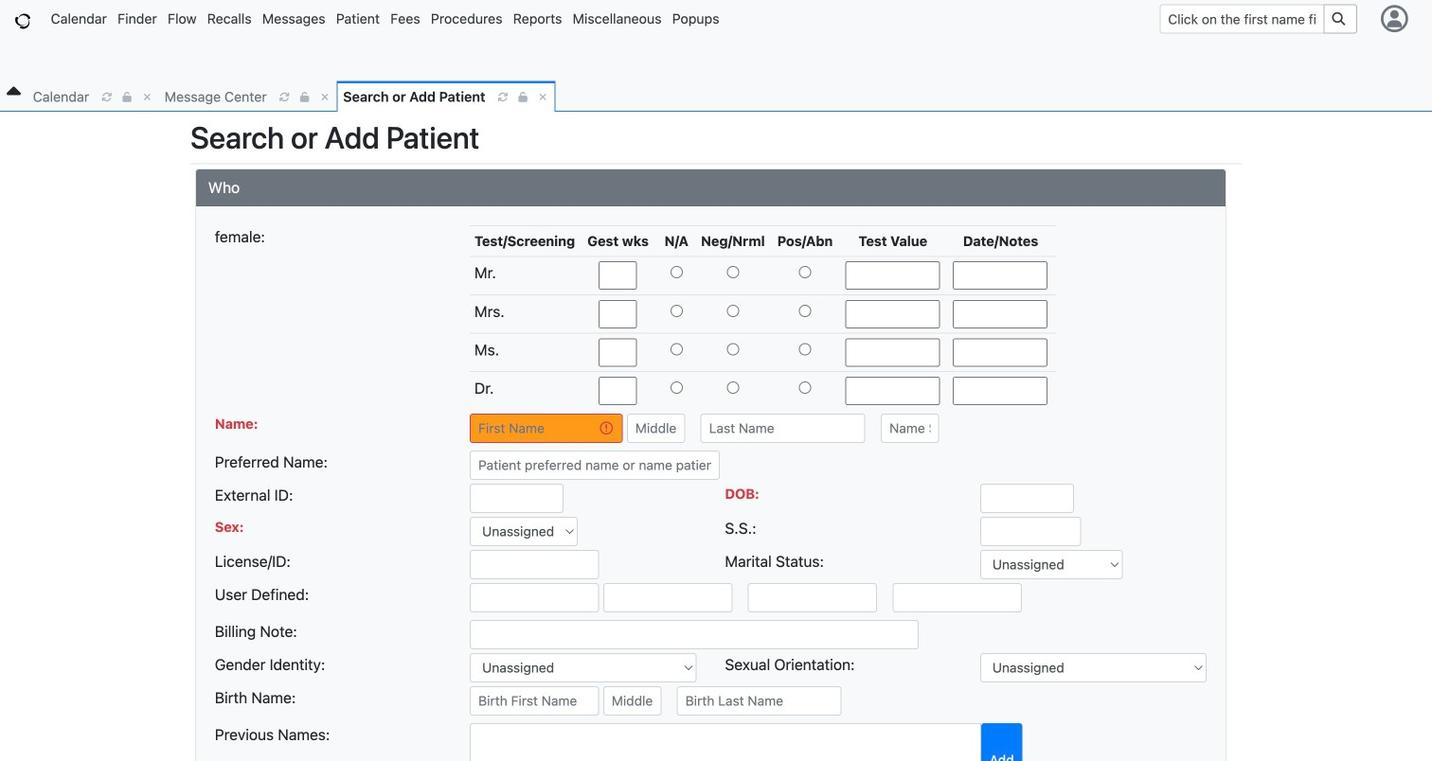 Task type: describe. For each thing, give the bounding box(es) containing it.
main menu logo image
[[15, 14, 30, 29]]

current user image
[[1378, 5, 1412, 33]]

toggle the patient panel image
[[7, 81, 21, 104]]



Task type: vqa. For each thing, say whether or not it's contained in the screenshot.
TOGGLE THE PATIENT PANEL image
yes



Task type: locate. For each thing, give the bounding box(es) containing it.
Search by any demographics text field
[[1160, 4, 1325, 34]]

search for patient by entering whole or part of any demographics field information image
[[1332, 12, 1349, 26]]



